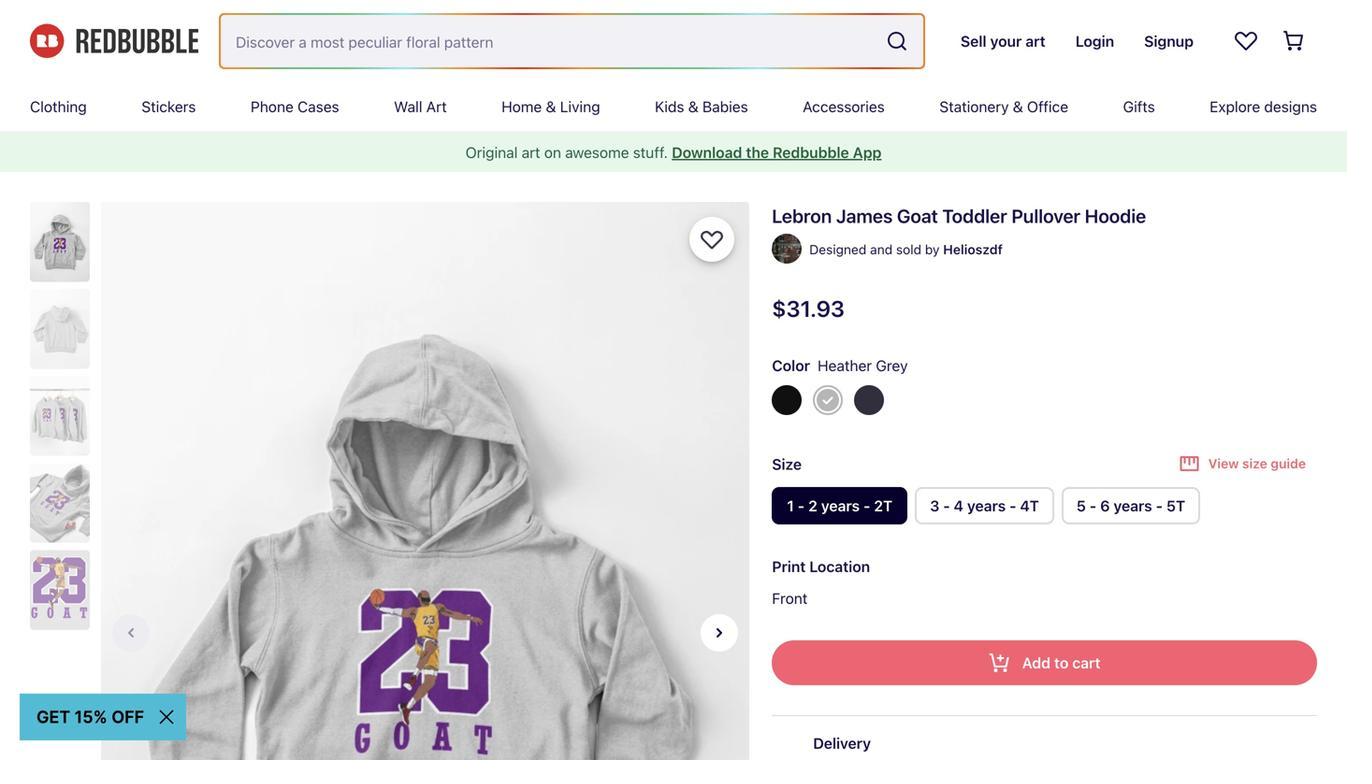 Task type: vqa. For each thing, say whether or not it's contained in the screenshot.
the 'The Inner Circle Metal Print' image
no



Task type: describe. For each thing, give the bounding box(es) containing it.
helioszdf link
[[944, 239, 1003, 261]]

wall art link
[[394, 82, 447, 131]]

color heather grey
[[772, 357, 908, 375]]

designs
[[1265, 98, 1318, 116]]

the
[[746, 144, 769, 161]]

grey
[[876, 357, 908, 375]]

location
[[810, 558, 870, 576]]

none radio inside size option group
[[772, 488, 908, 525]]

gifts
[[1123, 98, 1155, 116]]

dark blue, color element
[[855, 386, 885, 416]]

& for kids
[[688, 98, 699, 116]]

download the redbubble app link
[[672, 144, 882, 161]]

explore
[[1210, 98, 1261, 116]]

size
[[772, 456, 802, 474]]

phone
[[251, 98, 294, 116]]

size option group
[[772, 488, 1318, 532]]

kids & babies
[[655, 98, 748, 116]]

kids
[[655, 98, 685, 116]]

image 1 of 5 group
[[101, 202, 750, 761]]

babies
[[703, 98, 748, 116]]

& for stationery
[[1013, 98, 1024, 116]]

sold
[[896, 242, 922, 257]]

lebron james  goat  toddler pullover hoodie
[[772, 205, 1147, 227]]

stationery & office
[[940, 98, 1069, 116]]

Search term search field
[[221, 15, 879, 67]]

by
[[925, 242, 940, 257]]

wall art
[[394, 98, 447, 116]]

art
[[522, 144, 541, 161]]

print location
[[772, 558, 870, 576]]

front
[[772, 590, 808, 608]]

original art on awesome stuff. download the redbubble app
[[466, 144, 882, 161]]

and
[[870, 242, 893, 257]]

gifts link
[[1123, 82, 1155, 131]]

clothing
[[30, 98, 87, 116]]

phone cases link
[[251, 82, 339, 131]]

goat
[[897, 205, 938, 227]]

toddler
[[943, 205, 1008, 227]]

art
[[426, 98, 447, 116]]

designed and sold by helioszdf
[[810, 242, 1003, 257]]

pullover
[[1012, 205, 1081, 227]]



Task type: locate. For each thing, give the bounding box(es) containing it.
original
[[466, 144, 518, 161]]

designed
[[810, 242, 867, 257]]

accessories
[[803, 98, 885, 116]]

2 horizontal spatial &
[[1013, 98, 1024, 116]]

phone cases
[[251, 98, 339, 116]]

living
[[560, 98, 600, 116]]

menu bar containing clothing
[[30, 82, 1318, 131]]

1 & from the left
[[546, 98, 556, 116]]

stickers
[[142, 98, 196, 116]]

black, color element
[[772, 386, 802, 416]]

& right kids
[[688, 98, 699, 116]]

None radio
[[772, 488, 908, 525]]

app
[[853, 144, 882, 161]]

kids & babies link
[[655, 82, 748, 131]]

menu bar
[[30, 82, 1318, 131]]

1 horizontal spatial &
[[688, 98, 699, 116]]

helioszdf
[[944, 242, 1003, 257]]

office
[[1027, 98, 1069, 116]]

None radio
[[915, 488, 1054, 525], [1062, 488, 1201, 525], [915, 488, 1054, 525], [1062, 488, 1201, 525]]

$31.93
[[772, 296, 845, 322]]

cases
[[298, 98, 339, 116]]

stationery & office link
[[940, 82, 1069, 131]]

james
[[836, 205, 893, 227]]

heather grey, color element
[[813, 386, 843, 416]]

print
[[772, 558, 806, 576]]

2 & from the left
[[688, 98, 699, 116]]

color
[[772, 357, 810, 375]]

explore designs
[[1210, 98, 1318, 116]]

home & living link
[[502, 82, 600, 131]]

& left office
[[1013, 98, 1024, 116]]

&
[[546, 98, 556, 116], [688, 98, 699, 116], [1013, 98, 1024, 116]]

stuff.
[[633, 144, 668, 161]]

explore designs link
[[1210, 82, 1318, 131]]

accessories link
[[803, 82, 885, 131]]

download
[[672, 144, 742, 161]]

lebron
[[772, 205, 832, 227]]

stickers link
[[142, 82, 196, 131]]

awesome
[[565, 144, 629, 161]]

on
[[544, 144, 561, 161]]

None field
[[221, 15, 924, 67]]

& left living
[[546, 98, 556, 116]]

wall
[[394, 98, 423, 116]]

heather
[[818, 357, 872, 375]]

home & living
[[502, 98, 600, 116]]

stationery
[[940, 98, 1009, 116]]

home
[[502, 98, 542, 116]]

redbubble logo image
[[30, 24, 198, 58]]

0 horizontal spatial &
[[546, 98, 556, 116]]

hoodie
[[1085, 205, 1147, 227]]

delivery
[[813, 735, 871, 753]]

redbubble
[[773, 144, 849, 161]]

clothing link
[[30, 82, 87, 131]]

3 & from the left
[[1013, 98, 1024, 116]]

& for home
[[546, 98, 556, 116]]



